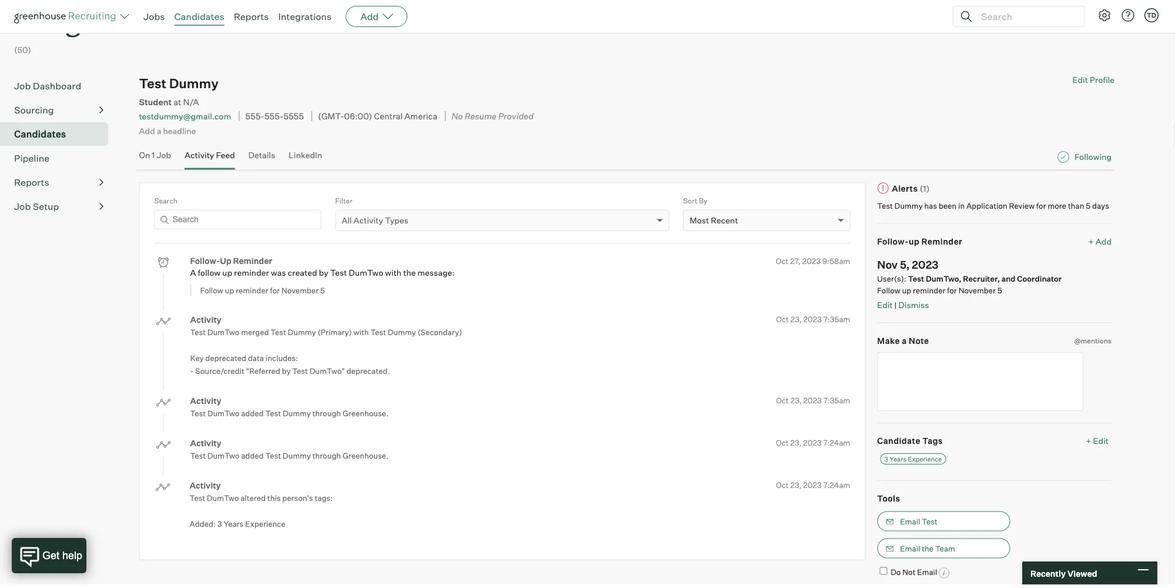 Task type: locate. For each thing, give the bounding box(es) containing it.
by
[[319, 268, 329, 278], [282, 366, 291, 376]]

1 vertical spatial reminder
[[233, 256, 272, 266]]

2 added from the top
[[241, 451, 264, 460]]

email up email the team
[[901, 517, 921, 526]]

email up not at the bottom of page
[[901, 544, 921, 553]]

up down up at the top of page
[[222, 268, 232, 278]]

years right added:
[[224, 519, 244, 528]]

email inside button
[[901, 544, 921, 553]]

greenhouse.
[[343, 408, 389, 418], [343, 451, 389, 460]]

0 horizontal spatial reports
[[14, 177, 49, 188]]

types
[[385, 215, 409, 226]]

november down created
[[282, 286, 319, 295]]

experience
[[908, 455, 942, 463], [245, 519, 286, 528]]

1 horizontal spatial 3
[[885, 455, 889, 463]]

added down ""referred"
[[241, 408, 264, 418]]

0 horizontal spatial follow-
[[190, 256, 220, 266]]

key deprecated data includes: - source/credit "referred by test dumtwo" deprecated.
[[190, 353, 390, 376]]

1 horizontal spatial follow
[[878, 286, 901, 295]]

1 vertical spatial reports
[[14, 177, 49, 188]]

email right not at the bottom of page
[[918, 567, 938, 577]]

0 vertical spatial added
[[241, 408, 264, 418]]

0 vertical spatial 7:24am
[[824, 438, 851, 448]]

edit link
[[878, 300, 893, 310]]

follow- up follow
[[190, 256, 220, 266]]

1 vertical spatial oct 23, 2023 7:24am
[[776, 481, 851, 490]]

jobs link
[[143, 11, 165, 22]]

details
[[248, 150, 275, 160]]

dumtwo
[[349, 268, 383, 278], [207, 327, 240, 337], [207, 408, 240, 418], [207, 451, 240, 460], [207, 493, 239, 503]]

3 down candidate
[[885, 455, 889, 463]]

follow-
[[878, 236, 909, 246], [190, 256, 220, 266]]

reminder down follow-up reminder
[[236, 286, 268, 295]]

a left note
[[902, 336, 907, 346]]

job left the status:
[[1031, 20, 1048, 31]]

candidates
[[174, 11, 224, 22], [14, 128, 66, 140]]

the
[[403, 268, 416, 278], [922, 544, 934, 553]]

0 vertical spatial 7:35am
[[824, 315, 851, 324]]

1 horizontal spatial candidates link
[[174, 11, 224, 22]]

1 vertical spatial added
[[241, 451, 264, 460]]

1 horizontal spatial 5
[[998, 286, 1002, 295]]

coordinator
[[1018, 274, 1062, 284]]

email inside button
[[901, 517, 921, 526]]

0 vertical spatial years
[[890, 455, 907, 463]]

1 added from the top
[[241, 408, 264, 418]]

1 horizontal spatial follow-
[[878, 236, 909, 246]]

1 horizontal spatial a
[[902, 336, 907, 346]]

key
[[190, 353, 204, 363]]

0 horizontal spatial experience
[[245, 519, 286, 528]]

0 horizontal spatial november
[[282, 286, 319, 295]]

added for oct 23, 2023 7:24am
[[241, 451, 264, 460]]

1 horizontal spatial reminder
[[922, 236, 963, 246]]

reminder down dumtwo,
[[913, 286, 946, 295]]

0 horizontal spatial add
[[139, 125, 155, 136]]

1 test dumtwo added test dummy through greenhouse. from the top
[[190, 408, 389, 418]]

555- left 5555
[[245, 111, 265, 121]]

0 horizontal spatial by
[[282, 366, 291, 376]]

by down includes:
[[282, 366, 291, 376]]

job
[[1031, 20, 1048, 31], [14, 80, 31, 92], [157, 150, 171, 160], [14, 201, 31, 212]]

november
[[282, 286, 319, 295], [959, 286, 996, 295]]

designer link
[[14, 0, 121, 41]]

oct 23, 2023 7:35am
[[776, 315, 851, 324], [776, 396, 851, 405]]

candidates link up 'pipeline' link
[[14, 127, 104, 141]]

1 vertical spatial years
[[224, 519, 244, 528]]

1 horizontal spatial for
[[948, 286, 957, 295]]

n/a
[[183, 97, 199, 107]]

-
[[190, 366, 194, 376]]

5
[[1086, 201, 1091, 210], [320, 286, 325, 295], [998, 286, 1002, 295]]

alerts
[[892, 183, 918, 194]]

0 horizontal spatial edit
[[878, 300, 893, 310]]

1 vertical spatial by
[[282, 366, 291, 376]]

+ add
[[1089, 236, 1112, 246]]

dummy up n/a
[[169, 75, 219, 92]]

alerts (1)
[[892, 183, 930, 194]]

added:
[[190, 519, 216, 528]]

1 vertical spatial 7:35am
[[824, 396, 851, 405]]

0 horizontal spatial candidates
[[14, 128, 66, 140]]

job status:
[[1031, 20, 1081, 31]]

2 test dumtwo added test dummy through greenhouse. from the top
[[190, 451, 389, 460]]

this
[[267, 493, 281, 503]]

td button
[[1145, 8, 1159, 22]]

1 vertical spatial the
[[922, 544, 934, 553]]

2 november from the left
[[959, 286, 996, 295]]

0 vertical spatial oct 23, 2023 7:24am
[[776, 438, 851, 448]]

job inside job setup link
[[14, 201, 31, 212]]

0 horizontal spatial search text field
[[154, 210, 321, 229]]

the left team
[[922, 544, 934, 553]]

tags:
[[315, 493, 333, 503]]

0 vertical spatial search text field
[[979, 8, 1074, 25]]

7:35am
[[824, 315, 851, 324], [824, 396, 851, 405]]

on 1 job link
[[139, 150, 171, 167]]

+ for + add
[[1089, 236, 1094, 246]]

up
[[909, 236, 920, 246], [222, 268, 232, 278], [225, 286, 234, 295], [902, 286, 912, 295]]

1 vertical spatial greenhouse.
[[343, 451, 389, 460]]

2 through from the top
[[313, 451, 341, 460]]

1 vertical spatial test dumtwo added test dummy through greenhouse.
[[190, 451, 389, 460]]

1 horizontal spatial reports link
[[234, 11, 269, 22]]

greenhouse recruiting image
[[14, 9, 120, 24]]

1 greenhouse. from the top
[[343, 408, 389, 418]]

through up tags:
[[313, 451, 341, 460]]

2 horizontal spatial edit
[[1094, 436, 1109, 446]]

through down the dumtwo"
[[313, 408, 341, 418]]

add a headline
[[139, 125, 196, 136]]

follow inside nov 5, 2023 user(s): test dumtwo, recruiter, and coordinator follow up reminder for november 5 edit | dismiss
[[878, 286, 901, 295]]

1 horizontal spatial the
[[922, 544, 934, 553]]

0 horizontal spatial with
[[354, 327, 369, 337]]

0 vertical spatial test dumtwo added test dummy through greenhouse.
[[190, 408, 389, 418]]

1 vertical spatial 3
[[217, 519, 222, 528]]

status:
[[1050, 20, 1081, 31]]

job up sourcing
[[14, 80, 31, 92]]

job inside job dashboard link
[[14, 80, 31, 92]]

2 vertical spatial edit
[[1094, 436, 1109, 446]]

dumtwo down "source/credit"
[[207, 408, 240, 418]]

up up "5,"
[[909, 236, 920, 246]]

by right created
[[319, 268, 329, 278]]

reminder down the been
[[922, 236, 963, 246]]

edit profile
[[1073, 75, 1115, 85]]

email for email test
[[901, 517, 921, 526]]

do not email
[[891, 567, 938, 577]]

activity feed link
[[185, 150, 235, 167]]

2 greenhouse. from the top
[[343, 451, 389, 460]]

2 oct 23, 2023 7:35am from the top
[[776, 396, 851, 405]]

email the team
[[901, 544, 956, 553]]

reminder for follow-up reminder
[[922, 236, 963, 246]]

job left setup
[[14, 201, 31, 212]]

greenhouse. for oct 23, 2023 7:24am
[[343, 451, 389, 460]]

555- up details
[[265, 111, 284, 121]]

1 horizontal spatial edit
[[1073, 75, 1088, 85]]

2 7:24am from the top
[[824, 481, 851, 490]]

1 through from the top
[[313, 408, 341, 418]]

0 vertical spatial by
[[319, 268, 329, 278]]

0 vertical spatial a
[[157, 125, 161, 136]]

a left headline
[[157, 125, 161, 136]]

person's
[[282, 493, 313, 503]]

1 vertical spatial reports link
[[14, 175, 104, 189]]

1
[[152, 150, 155, 160]]

0 vertical spatial email
[[901, 517, 921, 526]]

1 horizontal spatial add
[[361, 11, 379, 22]]

candidates down sourcing
[[14, 128, 66, 140]]

test inside test dummy student at n/a
[[139, 75, 166, 92]]

includes:
[[266, 353, 298, 363]]

test inside key deprecated data includes: - source/credit "referred by test dumtwo" deprecated.
[[292, 366, 308, 376]]

for down 'was'
[[270, 286, 280, 295]]

1 vertical spatial 7:24am
[[824, 481, 851, 490]]

experience down tags
[[908, 455, 942, 463]]

follow down follow
[[200, 286, 223, 295]]

0 horizontal spatial follow
[[200, 286, 223, 295]]

open
[[1091, 20, 1115, 31]]

0 horizontal spatial the
[[403, 268, 416, 278]]

email test button
[[878, 511, 1011, 531]]

reports link down 'pipeline' link
[[14, 175, 104, 189]]

job dashboard link
[[14, 79, 104, 93]]

0 horizontal spatial years
[[224, 519, 244, 528]]

pipeline link
[[14, 151, 104, 165]]

0 horizontal spatial 3
[[217, 519, 222, 528]]

1 vertical spatial edit
[[878, 300, 893, 310]]

follow
[[200, 286, 223, 295], [878, 286, 901, 295]]

november down recruiter,
[[959, 286, 996, 295]]

1 horizontal spatial november
[[959, 286, 996, 295]]

3 right added:
[[217, 519, 222, 528]]

1 horizontal spatial with
[[385, 268, 402, 278]]

5 down "and"
[[998, 286, 1002, 295]]

up down follow-up reminder
[[225, 286, 234, 295]]

created
[[288, 268, 317, 278]]

for left 'more' on the top right
[[1037, 201, 1047, 210]]

1 horizontal spatial candidates
[[174, 11, 224, 22]]

2 vertical spatial add
[[1096, 236, 1112, 246]]

through for oct 23, 2023 7:35am
[[313, 408, 341, 418]]

3 years experience
[[885, 455, 942, 463]]

sort by
[[683, 196, 708, 205]]

a for make
[[902, 336, 907, 346]]

1 vertical spatial follow-
[[190, 256, 220, 266]]

years
[[890, 455, 907, 463], [224, 519, 244, 528]]

dashboard
[[33, 80, 81, 92]]

5 down "a follow up reminder was created by test dumtwo with the message:"
[[320, 286, 325, 295]]

1 vertical spatial a
[[902, 336, 907, 346]]

dummy
[[169, 75, 219, 92], [895, 201, 923, 210], [288, 327, 316, 337], [388, 327, 416, 337], [283, 408, 311, 418], [283, 451, 311, 460]]

add
[[361, 11, 379, 22], [139, 125, 155, 136], [1096, 236, 1112, 246]]

0 vertical spatial through
[[313, 408, 341, 418]]

1 vertical spatial add
[[139, 125, 155, 136]]

2 555- from the left
[[265, 111, 284, 121]]

by
[[699, 196, 708, 205]]

candidates right jobs link
[[174, 11, 224, 22]]

2 horizontal spatial for
[[1037, 201, 1047, 210]]

linkedin link
[[289, 150, 322, 167]]

1 vertical spatial candidates
[[14, 128, 66, 140]]

make a note
[[878, 336, 929, 346]]

0 vertical spatial follow-
[[878, 236, 909, 246]]

0 vertical spatial candidates
[[174, 11, 224, 22]]

1 vertical spatial oct 23, 2023 7:35am
[[776, 396, 851, 405]]

7:24am
[[824, 438, 851, 448], [824, 481, 851, 490]]

2 23, from the top
[[791, 396, 802, 405]]

follow down user(s):
[[878, 286, 901, 295]]

None text field
[[878, 352, 1083, 411]]

integrations
[[278, 11, 332, 22]]

0 vertical spatial reports
[[234, 11, 269, 22]]

experience down 'test dumtwo altered this person's tags:'
[[245, 519, 286, 528]]

0 vertical spatial experience
[[908, 455, 942, 463]]

9:58am
[[823, 256, 851, 266]]

the left message:
[[403, 268, 416, 278]]

review
[[1009, 201, 1035, 210]]

0 horizontal spatial a
[[157, 125, 161, 136]]

candidates link right jobs link
[[174, 11, 224, 22]]

0 horizontal spatial for
[[270, 286, 280, 295]]

dumtwo up added: 3 years experience
[[207, 493, 239, 503]]

no resume provided
[[452, 111, 534, 121]]

following
[[1075, 152, 1112, 162]]

5 right than
[[1086, 201, 1091, 210]]

1 horizontal spatial reports
[[234, 11, 269, 22]]

0 vertical spatial +
[[1089, 236, 1094, 246]]

with left message:
[[385, 268, 402, 278]]

1 horizontal spatial search text field
[[979, 8, 1074, 25]]

0 vertical spatial with
[[385, 268, 402, 278]]

2 follow from the left
[[878, 286, 901, 295]]

greenhouse. for oct 23, 2023 7:35am
[[343, 408, 389, 418]]

resume
[[465, 111, 497, 121]]

1 vertical spatial +
[[1086, 436, 1092, 446]]

up up dismiss link
[[902, 286, 912, 295]]

test dumtwo added test dummy through greenhouse. down key deprecated data includes: - source/credit "referred by test dumtwo" deprecated.
[[190, 408, 389, 418]]

through for oct 23, 2023 7:24am
[[313, 451, 341, 460]]

candidate
[[878, 436, 921, 446]]

Search text field
[[979, 8, 1074, 25], [154, 210, 321, 229]]

0 vertical spatial add
[[361, 11, 379, 22]]

3 23, from the top
[[791, 438, 802, 448]]

2 vertical spatial email
[[918, 567, 938, 577]]

0 vertical spatial reminder
[[922, 236, 963, 246]]

2023
[[803, 256, 821, 266], [912, 258, 939, 271], [804, 315, 822, 324], [804, 396, 822, 405], [803, 438, 822, 448], [803, 481, 822, 490]]

0 horizontal spatial candidates link
[[14, 127, 104, 141]]

0 vertical spatial greenhouse.
[[343, 408, 389, 418]]

0 vertical spatial oct 23, 2023 7:35am
[[776, 315, 851, 324]]

3 inside '3 years experience' link
[[885, 455, 889, 463]]

for down dumtwo,
[[948, 286, 957, 295]]

added up altered
[[241, 451, 264, 460]]

0 horizontal spatial reminder
[[233, 256, 272, 266]]

1 23, from the top
[[791, 315, 802, 324]]

add inside popup button
[[361, 11, 379, 22]]

dumtwo up 'test dumtwo altered this person's tags:'
[[207, 451, 240, 460]]

0 vertical spatial reports link
[[234, 11, 269, 22]]

reports link left integrations
[[234, 11, 269, 22]]

dummy left the (secondary)
[[388, 327, 416, 337]]

activity feed
[[185, 150, 235, 160]]

job right 1
[[157, 150, 171, 160]]

altered
[[241, 493, 266, 503]]

0 vertical spatial edit
[[1073, 75, 1088, 85]]

2 horizontal spatial add
[[1096, 236, 1112, 246]]

1 vertical spatial email
[[901, 544, 921, 553]]

reminder
[[234, 268, 269, 278], [236, 286, 268, 295], [913, 286, 946, 295]]

2 oct 23, 2023 7:24am from the top
[[776, 481, 851, 490]]

follow- up nov
[[878, 236, 909, 246]]

reports down pipeline
[[14, 177, 49, 188]]

user(s):
[[878, 274, 907, 284]]

+ edit
[[1086, 436, 1109, 446]]

1 vertical spatial through
[[313, 451, 341, 460]]

0 vertical spatial 3
[[885, 455, 889, 463]]

reminder right up at the top of page
[[233, 256, 272, 266]]

candidates link
[[174, 11, 224, 22], [14, 127, 104, 141]]

1 555- from the left
[[245, 111, 265, 121]]

reminder
[[922, 236, 963, 246], [233, 256, 272, 266]]

2 horizontal spatial 5
[[1086, 201, 1091, 210]]

years down candidate
[[890, 455, 907, 463]]

added for oct 23, 2023 7:35am
[[241, 408, 264, 418]]

test dumtwo added test dummy through greenhouse. up person's
[[190, 451, 389, 460]]

with right "(primary)"
[[354, 327, 369, 337]]

reports left integrations
[[234, 11, 269, 22]]



Task type: vqa. For each thing, say whether or not it's contained in the screenshot.
the leftmost the
yes



Task type: describe. For each thing, give the bounding box(es) containing it.
configure image
[[1098, 8, 1112, 22]]

dummy down key deprecated data includes: - source/credit "referred by test dumtwo" deprecated.
[[283, 408, 311, 418]]

(1)
[[920, 183, 930, 194]]

tags
[[923, 436, 943, 446]]

job for job status:
[[1031, 20, 1048, 31]]

added: 3 years experience
[[190, 519, 286, 528]]

+ for + edit
[[1086, 436, 1092, 446]]

dumtwo down all activity types
[[349, 268, 383, 278]]

candidates inside candidates "link"
[[14, 128, 66, 140]]

(primary)
[[318, 327, 352, 337]]

1 horizontal spatial years
[[890, 455, 907, 463]]

add for add
[[361, 11, 379, 22]]

5 inside nov 5, 2023 user(s): test dumtwo, recruiter, and coordinator follow up reminder for november 5 edit | dismiss
[[998, 286, 1002, 295]]

dismiss
[[899, 300, 929, 310]]

1 vertical spatial candidates link
[[14, 127, 104, 141]]

2 7:35am from the top
[[824, 396, 851, 405]]

at
[[174, 97, 181, 107]]

job inside "on 1 job" "link"
[[157, 150, 171, 160]]

4 23, from the top
[[791, 481, 802, 490]]

test dummy student at n/a
[[139, 75, 219, 107]]

following link
[[1075, 151, 1112, 163]]

candidate tags
[[878, 436, 943, 446]]

for inside nov 5, 2023 user(s): test dumtwo, recruiter, and coordinator follow up reminder for november 5 edit | dismiss
[[948, 286, 957, 295]]

no
[[452, 111, 463, 121]]

a
[[190, 268, 196, 278]]

oct 27, 2023 9:58am
[[776, 256, 851, 266]]

test dumtwo altered this person's tags:
[[190, 493, 333, 503]]

(gmt-06:00) central america
[[318, 111, 438, 121]]

all
[[342, 215, 352, 226]]

reminder for follow-up reminder
[[233, 256, 272, 266]]

0 vertical spatial the
[[403, 268, 416, 278]]

Do Not Email checkbox
[[880, 567, 888, 575]]

testdummy@gmail.com link
[[139, 111, 231, 121]]

america
[[405, 111, 438, 121]]

recently
[[1031, 568, 1066, 579]]

follow-up reminder
[[190, 256, 272, 266]]

recently viewed
[[1031, 568, 1098, 579]]

deprecated.
[[347, 366, 390, 376]]

on
[[139, 150, 150, 160]]

1 7:24am from the top
[[824, 438, 851, 448]]

the inside button
[[922, 544, 934, 553]]

application
[[967, 201, 1008, 210]]

headline
[[163, 125, 196, 136]]

email for email the team
[[901, 544, 921, 553]]

than
[[1068, 201, 1085, 210]]

1 vertical spatial experience
[[245, 519, 286, 528]]

add for add a headline
[[139, 125, 155, 136]]

in
[[959, 201, 965, 210]]

dumtwo"
[[310, 366, 345, 376]]

@mentions
[[1075, 336, 1112, 345]]

dummy down the alerts (1) at the right
[[895, 201, 923, 210]]

up
[[220, 256, 231, 266]]

most recent
[[690, 215, 738, 226]]

td
[[1147, 11, 1157, 19]]

follow up reminder for november 5
[[200, 286, 325, 295]]

1 vertical spatial with
[[354, 327, 369, 337]]

on 1 job
[[139, 150, 171, 160]]

job for job dashboard
[[14, 80, 31, 92]]

dummy up person's
[[283, 451, 311, 460]]

job setup
[[14, 201, 59, 212]]

"referred
[[246, 366, 280, 376]]

tools
[[878, 493, 901, 504]]

follow- for up
[[878, 236, 909, 246]]

jobs
[[143, 11, 165, 22]]

linkedin
[[289, 150, 322, 160]]

job dashboard
[[14, 80, 81, 92]]

by inside key deprecated data includes: - source/credit "referred by test dumtwo" deprecated.
[[282, 366, 291, 376]]

most
[[690, 215, 709, 226]]

dummy inside test dummy student at n/a
[[169, 75, 219, 92]]

+ edit link
[[1083, 433, 1112, 449]]

1 oct 23, 2023 7:35am from the top
[[776, 315, 851, 324]]

viewed
[[1068, 568, 1098, 579]]

a follow up reminder was created by test dumtwo with the message:
[[190, 268, 455, 278]]

555-555-5555
[[245, 111, 304, 121]]

november inside nov 5, 2023 user(s): test dumtwo, recruiter, and coordinator follow up reminder for november 5 edit | dismiss
[[959, 286, 996, 295]]

test dumtwo added test dummy through greenhouse. for oct 23, 2023 7:35am
[[190, 408, 389, 418]]

central
[[374, 111, 403, 121]]

reminder inside nov 5, 2023 user(s): test dumtwo, recruiter, and coordinator follow up reminder for november 5 edit | dismiss
[[913, 286, 946, 295]]

test inside nov 5, 2023 user(s): test dumtwo, recruiter, and coordinator follow up reminder for november 5 edit | dismiss
[[908, 274, 925, 284]]

search
[[154, 196, 178, 205]]

(50)
[[14, 45, 31, 55]]

days
[[1093, 201, 1110, 210]]

+ add link
[[1089, 236, 1112, 247]]

testdummy@gmail.com
[[139, 111, 231, 121]]

up inside nov 5, 2023 user(s): test dumtwo, recruiter, and coordinator follow up reminder for november 5 edit | dismiss
[[902, 286, 912, 295]]

test dummy has been in application review for more than 5 days
[[878, 201, 1110, 210]]

|
[[895, 300, 897, 310]]

data
[[248, 353, 264, 363]]

1 oct 23, 2023 7:24am from the top
[[776, 438, 851, 448]]

27,
[[790, 256, 801, 266]]

a for add
[[157, 125, 161, 136]]

1 horizontal spatial experience
[[908, 455, 942, 463]]

1 horizontal spatial by
[[319, 268, 329, 278]]

student
[[139, 97, 172, 107]]

dismiss link
[[899, 300, 929, 310]]

add button
[[346, 6, 408, 27]]

do
[[891, 567, 901, 577]]

1 7:35am from the top
[[824, 315, 851, 324]]

2023 inside nov 5, 2023 user(s): test dumtwo, recruiter, and coordinator follow up reminder for november 5 edit | dismiss
[[912, 258, 939, 271]]

0 horizontal spatial 5
[[320, 286, 325, 295]]

test inside button
[[922, 517, 938, 526]]

sourcing
[[14, 104, 54, 116]]

(gmt-
[[318, 111, 344, 121]]

reminder up follow up reminder for november 5
[[234, 268, 269, 278]]

nov
[[878, 258, 898, 271]]

test dumtwo merged test dummy (primary) with test dummy (secondary)
[[190, 327, 462, 337]]

all activity types
[[342, 215, 409, 226]]

1 november from the left
[[282, 286, 319, 295]]

note
[[909, 336, 929, 346]]

sort
[[683, 196, 698, 205]]

0 horizontal spatial reports link
[[14, 175, 104, 189]]

1 follow from the left
[[200, 286, 223, 295]]

dumtwo,
[[926, 274, 962, 284]]

profile
[[1090, 75, 1115, 85]]

email test
[[901, 517, 938, 526]]

test dumtwo added test dummy through greenhouse. for oct 23, 2023 7:24am
[[190, 451, 389, 460]]

edit profile link
[[1073, 75, 1115, 85]]

dummy up includes:
[[288, 327, 316, 337]]

dumtwo up deprecated
[[207, 327, 240, 337]]

1 vertical spatial search text field
[[154, 210, 321, 229]]

most recent option
[[690, 215, 738, 226]]

0 vertical spatial candidates link
[[174, 11, 224, 22]]

source/credit
[[195, 366, 244, 376]]

follow-up reminder
[[878, 236, 963, 246]]

follow- for up
[[190, 256, 220, 266]]

job for job setup
[[14, 201, 31, 212]]

(secondary)
[[418, 327, 462, 337]]

was
[[271, 268, 286, 278]]

td button
[[1143, 6, 1161, 25]]

edit inside nov 5, 2023 user(s): test dumtwo, recruiter, and coordinator follow up reminder for november 5 edit | dismiss
[[878, 300, 893, 310]]

06:00)
[[344, 111, 372, 121]]



